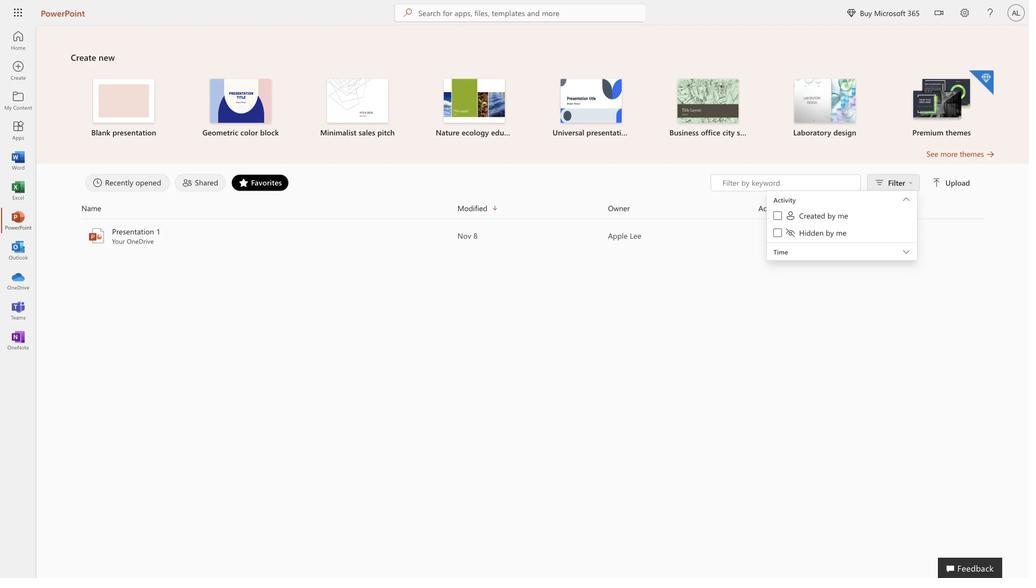 Task type: locate. For each thing, give the bounding box(es) containing it.

[[909, 181, 913, 185]]

menu
[[767, 191, 917, 191], [767, 191, 917, 243], [767, 209, 917, 243]]

me inside 'hidden by me' 'element'
[[836, 228, 847, 238]]

modified
[[458, 203, 488, 213]]

by inside 'element'
[[826, 228, 834, 238]]

design
[[834, 128, 857, 138]]

powerpoint image left your
[[88, 228, 105, 245]]

activity, column 4 of 4 column header
[[759, 202, 984, 215]]

themes right more
[[960, 149, 984, 159]]

1
[[156, 227, 160, 237]]

1 vertical spatial powerpoint image
[[88, 228, 105, 245]]

laboratory design image
[[794, 79, 856, 123]]

favorites element
[[231, 174, 289, 192]]

list
[[71, 69, 995, 149]]

create
[[71, 51, 96, 63]]

me
[[838, 211, 848, 221], [836, 228, 847, 238]]

1 presentation from the left
[[113, 128, 156, 138]]

see more themes
[[927, 149, 984, 159]]

powerpoint
[[41, 7, 85, 18]]

presentation for universal presentation
[[587, 128, 630, 138]]

geometric color block
[[202, 128, 279, 138]]

0 vertical spatial me
[[838, 211, 848, 221]]

premium themes
[[913, 128, 971, 138]]

1 vertical spatial by
[[826, 228, 834, 238]]

presentation right blank
[[113, 128, 156, 138]]

themes
[[946, 128, 971, 138], [960, 149, 984, 159]]

feedback button
[[938, 559, 1002, 579]]

1 horizontal spatial powerpoint image
[[88, 228, 105, 245]]

apple lee
[[608, 231, 642, 241]]

Filter by keyword text field
[[722, 178, 855, 188]]

powerpoint image
[[13, 216, 24, 226], [88, 228, 105, 245]]

business office city sketch presentation background (widescreen) image
[[678, 79, 739, 123]]

0 vertical spatial themes
[[946, 128, 971, 138]]

presentation
[[113, 128, 156, 138], [587, 128, 630, 138]]

row
[[81, 202, 984, 220]]

block
[[260, 128, 279, 138]]

None search field
[[395, 4, 646, 21]]

 upload
[[933, 178, 970, 188]]

by
[[828, 211, 836, 221], [826, 228, 834, 238]]

 button
[[926, 0, 952, 28]]

nov
[[458, 231, 471, 241]]

row containing name
[[81, 202, 984, 220]]

by down created by me
[[826, 228, 834, 238]]

business office city sketch presentation background (widescreen) element
[[656, 79, 760, 138]]

powerpoint image inside name presentation 1 cell
[[88, 228, 105, 245]]

list containing blank presentation
[[71, 69, 995, 149]]

more
[[941, 149, 958, 159]]

shared
[[195, 178, 218, 188]]

0 horizontal spatial powerpoint image
[[13, 216, 24, 226]]

apple
[[608, 231, 628, 241]]

themes up see more themes
[[946, 128, 971, 138]]

by inside checkbox item
[[828, 211, 836, 221]]

1 horizontal spatial presentation
[[587, 128, 630, 138]]

tab list
[[83, 174, 711, 192]]

shared element
[[175, 174, 226, 192]]

me inside created by me element
[[838, 211, 848, 221]]

laboratory design
[[793, 128, 857, 138]]

premium themes element
[[890, 70, 994, 138]]

activity
[[774, 196, 796, 205], [759, 203, 783, 213]]

themes inside button
[[960, 149, 984, 159]]

tab list containing recently opened
[[83, 174, 711, 192]]

geometric color block element
[[189, 79, 293, 138]]

navigation
[[0, 26, 36, 356]]

1 vertical spatial me
[[836, 228, 847, 238]]

8
[[474, 231, 478, 241]]

laboratory design element
[[773, 79, 877, 138]]

minimalist sales pitch image
[[327, 79, 388, 123]]

laboratory
[[793, 128, 831, 138]]

microsoft
[[874, 8, 906, 18]]

pitch
[[377, 128, 395, 138]]

powerpoint image up "outlook" image
[[13, 216, 24, 226]]

see
[[927, 149, 939, 159]]

create image
[[13, 65, 24, 76]]

me down created by me checkbox item
[[836, 228, 847, 238]]

0 vertical spatial by
[[828, 211, 836, 221]]

new
[[99, 51, 115, 63]]

presentation down universal presentation image at the top
[[587, 128, 630, 138]]

tab list inside "create new" main content
[[83, 174, 711, 192]]

al button
[[1004, 0, 1029, 26]]

none search field inside powerpoint banner
[[395, 4, 646, 21]]

filter
[[888, 178, 905, 188]]

powerpoint banner
[[0, 0, 1029, 28]]

name
[[81, 203, 101, 213]]

by up hidden by me
[[828, 211, 836, 221]]

me up hidden by me 'checkbox item'
[[838, 211, 848, 221]]

universal presentation
[[553, 128, 630, 138]]

0 horizontal spatial presentation
[[113, 128, 156, 138]]

your
[[112, 237, 125, 246]]

see more themes button
[[927, 149, 995, 159]]

2 presentation from the left
[[587, 128, 630, 138]]

hidden by me
[[799, 228, 847, 238]]

1 vertical spatial themes
[[960, 149, 984, 159]]



Task type: vqa. For each thing, say whether or not it's contained in the screenshot.
the education
no



Task type: describe. For each thing, give the bounding box(es) containing it.
onedrive
[[127, 237, 154, 246]]

displaying 1 out of 8 files. status
[[711, 174, 972, 263]]

owner button
[[608, 202, 759, 215]]

minimalist sales pitch element
[[306, 79, 410, 138]]

me for created by me
[[838, 211, 848, 221]]

presentation 1 your onedrive
[[112, 227, 160, 246]]

excel image
[[13, 185, 24, 196]]

color
[[240, 128, 258, 138]]

1 menu from the top
[[767, 191, 917, 191]]

nature ecology education photo presentation image
[[444, 79, 505, 123]]

by for created
[[828, 211, 836, 221]]

blank presentation
[[91, 128, 156, 138]]

me for hidden by me
[[836, 228, 847, 238]]

row inside "create new" main content
[[81, 202, 984, 220]]

3 menu from the top
[[767, 209, 917, 243]]

 buy microsoft 365
[[847, 8, 920, 18]]

create new main content
[[36, 26, 1029, 263]]

premium themes image
[[911, 79, 972, 122]]

shared tab
[[172, 174, 229, 192]]

by for hidden
[[826, 228, 834, 238]]

onenote image
[[13, 336, 24, 346]]

onedrive image
[[13, 276, 24, 286]]

Search box. Suggestions appear as you type. search field
[[418, 4, 646, 21]]

365
[[908, 8, 920, 18]]

created by me checkbox item
[[767, 209, 917, 226]]

word image
[[13, 155, 24, 166]]

blank
[[91, 128, 110, 138]]

activity inside column header
[[759, 203, 783, 213]]

favorites
[[251, 178, 282, 188]]

nature ecology education photo presentation element
[[422, 79, 526, 138]]

geometric color block image
[[210, 79, 271, 123]]

apps image
[[13, 125, 24, 136]]

created by me element
[[785, 211, 848, 221]]

recently opened tab
[[83, 174, 172, 192]]

name presentation 1 cell
[[81, 226, 458, 246]]

favorites tab
[[229, 174, 292, 192]]

activity inside menu
[[774, 196, 796, 205]]

created
[[799, 211, 826, 221]]

feedback
[[958, 563, 994, 574]]

premium
[[913, 128, 944, 138]]

my content image
[[13, 95, 24, 106]]

time
[[774, 248, 788, 257]]

outlook image
[[13, 246, 24, 256]]

universal
[[553, 128, 585, 138]]

home image
[[13, 35, 24, 46]]

hidden by me element
[[785, 228, 847, 239]]

hidden by me checkbox item
[[767, 226, 917, 243]]

buy
[[860, 8, 872, 18]]

al
[[1012, 9, 1021, 17]]

universal presentation element
[[539, 79, 643, 138]]


[[933, 179, 941, 187]]

lee
[[630, 231, 642, 241]]


[[935, 9, 943, 17]]

geometric
[[202, 128, 238, 138]]

owner
[[608, 203, 630, 213]]

recently opened element
[[85, 174, 170, 192]]

create new
[[71, 51, 115, 63]]

filter 
[[888, 178, 913, 188]]

name button
[[81, 202, 458, 215]]


[[847, 9, 856, 17]]

recently
[[105, 178, 133, 188]]

upload
[[946, 178, 970, 188]]

blank presentation element
[[72, 79, 176, 138]]

modified button
[[458, 202, 608, 215]]

presentation for blank presentation
[[113, 128, 156, 138]]

premium templates diamond image
[[969, 70, 994, 95]]

themes inside list
[[946, 128, 971, 138]]

universal presentation image
[[561, 79, 622, 123]]

opened
[[136, 178, 161, 188]]

0 vertical spatial powerpoint image
[[13, 216, 24, 226]]

presentation
[[112, 227, 154, 237]]

list inside "create new" main content
[[71, 69, 995, 149]]

nov 8
[[458, 231, 478, 241]]

recently opened
[[105, 178, 161, 188]]

created by me
[[799, 211, 848, 221]]

minimalist sales pitch
[[320, 128, 395, 138]]

sales
[[359, 128, 375, 138]]

2 menu from the top
[[767, 191, 917, 243]]

hidden
[[799, 228, 824, 238]]

minimalist
[[320, 128, 357, 138]]

teams image
[[13, 306, 24, 316]]



